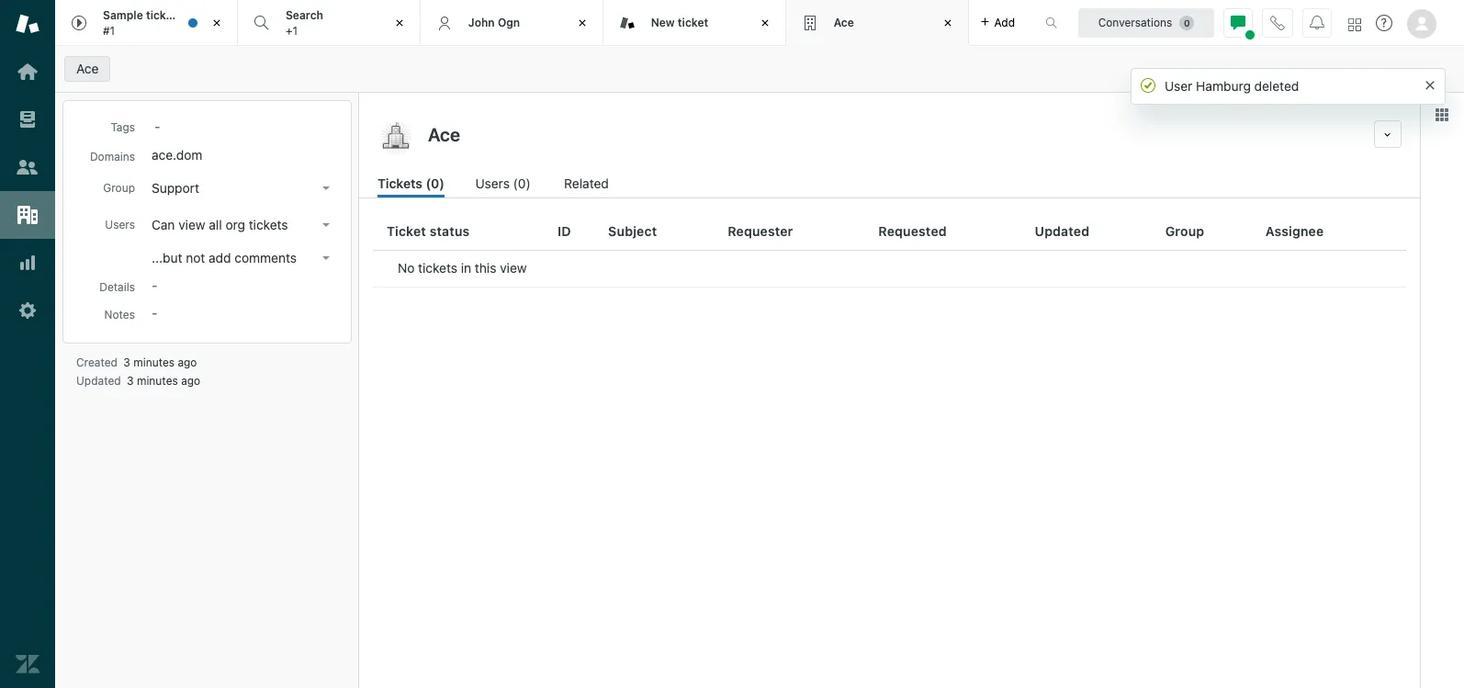 Task type: locate. For each thing, give the bounding box(es) containing it.
users
[[475, 175, 510, 191], [105, 218, 135, 232]]

1 horizontal spatial group
[[1166, 223, 1205, 239]]

add right close icon
[[995, 15, 1015, 29]]

ogn
[[498, 15, 520, 29]]

1 horizontal spatial updated
[[1035, 223, 1090, 239]]

0 vertical spatial view
[[178, 217, 205, 232]]

users left can
[[105, 218, 135, 232]]

2 (0) from the left
[[513, 175, 531, 191]]

details
[[99, 280, 135, 294]]

arrow down image down arrow down icon
[[322, 223, 330, 227]]

this
[[475, 260, 497, 276]]

tickets (0) link
[[378, 174, 445, 198]]

main element
[[0, 0, 55, 688]]

#1 tab
[[55, 0, 238, 46]]

(0)
[[426, 175, 445, 191], [513, 175, 531, 191]]

grid
[[359, 213, 1420, 688]]

0 vertical spatial users
[[475, 175, 510, 191]]

search
[[286, 8, 323, 22]]

deleted
[[1255, 78, 1299, 94]]

ticket
[[678, 15, 709, 29]]

1 vertical spatial arrow down image
[[322, 256, 330, 260]]

1 (0) from the left
[[426, 175, 445, 191]]

0 horizontal spatial users
[[105, 218, 135, 232]]

new ticket
[[651, 15, 709, 29]]

admin image
[[16, 299, 40, 322]]

0 horizontal spatial add
[[209, 250, 231, 266]]

2 close image from the left
[[390, 14, 409, 32]]

0 vertical spatial arrow down image
[[322, 223, 330, 227]]

0 horizontal spatial tickets
[[249, 217, 288, 232]]

(0) inside tickets (0) link
[[426, 175, 445, 191]]

notifications image
[[1310, 15, 1325, 30]]

icon_org image
[[378, 120, 414, 157]]

conversations button
[[1079, 8, 1215, 37]]

users right 'tickets (0)'
[[475, 175, 510, 191]]

3 right created
[[123, 356, 130, 369]]

1 vertical spatial 3
[[127, 374, 134, 388]]

add right the not
[[209, 250, 231, 266]]

ace
[[834, 15, 854, 29], [76, 61, 99, 76]]

created 3 minutes ago updated 3 minutes ago
[[76, 356, 200, 388]]

0 vertical spatial add
[[995, 15, 1015, 29]]

close image left +1
[[208, 14, 226, 32]]

1 horizontal spatial view
[[500, 260, 527, 276]]

- field
[[147, 116, 336, 136]]

1 horizontal spatial users
[[475, 175, 510, 191]]

3
[[123, 356, 130, 369], [127, 374, 134, 388]]

org
[[226, 217, 245, 232]]

tags
[[111, 120, 135, 134]]

minutes
[[133, 356, 175, 369], [137, 374, 178, 388]]

+1
[[286, 23, 298, 37]]

not
[[186, 250, 205, 266]]

1 horizontal spatial ace
[[834, 15, 854, 29]]

tickets (0)
[[378, 175, 445, 191]]

1 close image from the left
[[208, 14, 226, 32]]

add
[[995, 15, 1015, 29], [209, 250, 231, 266]]

no tickets in this view
[[398, 260, 527, 276]]

zendesk image
[[16, 652, 40, 676]]

users for users (0)
[[475, 175, 510, 191]]

0 vertical spatial updated
[[1035, 223, 1090, 239]]

4 close image from the left
[[756, 14, 774, 32]]

(0) for users (0)
[[513, 175, 531, 191]]

1 vertical spatial minutes
[[137, 374, 178, 388]]

view left all
[[178, 217, 205, 232]]

0 horizontal spatial view
[[178, 217, 205, 232]]

get help image
[[1376, 15, 1393, 31]]

0 horizontal spatial group
[[103, 181, 135, 195]]

0 horizontal spatial (0)
[[426, 175, 445, 191]]

organizations image
[[16, 203, 40, 227]]

arrow down image
[[322, 187, 330, 190]]

ago
[[178, 356, 197, 369], [181, 374, 200, 388]]

None text field
[[423, 120, 1367, 148]]

0 horizontal spatial updated
[[76, 374, 121, 388]]

no
[[398, 260, 415, 276]]

john ogn
[[468, 15, 520, 29]]

3 down notes
[[127, 374, 134, 388]]

close image
[[208, 14, 226, 32], [390, 14, 409, 32], [573, 14, 591, 32], [756, 14, 774, 32]]

views image
[[16, 107, 40, 131]]

close image
[[939, 14, 957, 32]]

ace tab
[[786, 0, 969, 46]]

(0) inside users (0) link
[[513, 175, 531, 191]]

0 vertical spatial group
[[103, 181, 135, 195]]

2 arrow down image from the top
[[322, 256, 330, 260]]

new ticket tab
[[603, 0, 786, 46]]

tickets left in
[[418, 260, 458, 276]]

tickets inside button
[[249, 217, 288, 232]]

assignee
[[1266, 223, 1324, 239]]

#1
[[103, 23, 115, 37]]

(0) right tickets
[[426, 175, 445, 191]]

button displays agent's chat status as online. image
[[1231, 15, 1246, 30]]

close image left john at the top left of page
[[390, 14, 409, 32]]

1 horizontal spatial (0)
[[513, 175, 531, 191]]

get started image
[[16, 60, 40, 84]]

arrow down image
[[322, 223, 330, 227], [322, 256, 330, 260]]

id
[[558, 223, 571, 239]]

close image right ogn
[[573, 14, 591, 32]]

0 vertical spatial 3
[[123, 356, 130, 369]]

view
[[178, 217, 205, 232], [500, 260, 527, 276]]

1 vertical spatial add
[[209, 250, 231, 266]]

...but not add comments
[[152, 250, 297, 266]]

updated inside grid
[[1035, 223, 1090, 239]]

zendesk support image
[[16, 12, 40, 36]]

0 horizontal spatial ace
[[76, 61, 99, 76]]

tab
[[238, 0, 421, 46]]

(0) left related
[[513, 175, 531, 191]]

0 vertical spatial ace
[[834, 15, 854, 29]]

0 vertical spatial ago
[[178, 356, 197, 369]]

1 arrow down image from the top
[[322, 223, 330, 227]]

arrow down image inside ...but not add comments button
[[322, 256, 330, 260]]

view right this
[[500, 260, 527, 276]]

group
[[103, 181, 135, 195], [1166, 223, 1205, 239]]

3 close image from the left
[[573, 14, 591, 32]]

arrow down image right comments
[[322, 256, 330, 260]]

1 vertical spatial tickets
[[418, 260, 458, 276]]

users (0) link
[[475, 174, 533, 198]]

tickets
[[249, 217, 288, 232], [418, 260, 458, 276]]

tickets right org
[[249, 217, 288, 232]]

1 vertical spatial users
[[105, 218, 135, 232]]

1 vertical spatial group
[[1166, 223, 1205, 239]]

conversations
[[1099, 15, 1173, 29]]

can view all org tickets button
[[146, 212, 337, 238]]

related link
[[564, 174, 611, 198]]

1 vertical spatial updated
[[76, 374, 121, 388]]

1 vertical spatial ace
[[76, 61, 99, 76]]

grid containing ticket status
[[359, 213, 1420, 688]]

secondary element
[[55, 51, 1464, 87]]

user hamburg deleted
[[1165, 78, 1299, 94]]

add button
[[969, 0, 1026, 45]]

arrow down image for can view all org tickets
[[322, 223, 330, 227]]

close image up secondary element
[[756, 14, 774, 32]]

0 vertical spatial tickets
[[249, 217, 288, 232]]

updated
[[1035, 223, 1090, 239], [76, 374, 121, 388]]

1 vertical spatial view
[[500, 260, 527, 276]]

arrow down image inside can view all org tickets button
[[322, 223, 330, 227]]

1 horizontal spatial add
[[995, 15, 1015, 29]]



Task type: describe. For each thing, give the bounding box(es) containing it.
1 vertical spatial ago
[[181, 374, 200, 388]]

tabs tab list
[[55, 0, 1026, 46]]

john
[[468, 15, 495, 29]]

view inside grid
[[500, 260, 527, 276]]

reporting image
[[16, 251, 40, 275]]

hamburg
[[1196, 78, 1251, 94]]

support
[[152, 180, 199, 196]]

notes
[[104, 308, 135, 322]]

close image inside 'new ticket' tab
[[756, 14, 774, 32]]

ticket
[[387, 223, 426, 239]]

tab containing search
[[238, 0, 421, 46]]

support button
[[146, 175, 337, 201]]

0 vertical spatial minutes
[[133, 356, 175, 369]]

1 horizontal spatial tickets
[[418, 260, 458, 276]]

×
[[1425, 73, 1436, 94]]

requester
[[728, 223, 793, 239]]

status
[[430, 223, 470, 239]]

ace.dom
[[152, 147, 203, 163]]

new
[[651, 15, 675, 29]]

close image inside john ogn tab
[[573, 14, 591, 32]]

ticket status
[[387, 223, 470, 239]]

updated inside created 3 minutes ago updated 3 minutes ago
[[76, 374, 121, 388]]

subject
[[608, 223, 657, 239]]

users for users
[[105, 218, 135, 232]]

customers image
[[16, 155, 40, 179]]

can view all org tickets
[[152, 217, 288, 232]]

created
[[76, 356, 118, 369]]

tickets
[[378, 175, 423, 191]]

zendesk products image
[[1349, 18, 1362, 31]]

view inside can view all org tickets button
[[178, 217, 205, 232]]

related
[[564, 175, 609, 191]]

close image inside #1 tab
[[208, 14, 226, 32]]

add inside popup button
[[995, 15, 1015, 29]]

...but
[[152, 250, 182, 266]]

john ogn tab
[[421, 0, 603, 46]]

comments
[[235, 250, 297, 266]]

can
[[152, 217, 175, 232]]

ace inside "link"
[[76, 61, 99, 76]]

search +1
[[286, 8, 323, 37]]

ace inside tab
[[834, 15, 854, 29]]

all
[[209, 217, 222, 232]]

arrow down image for ...but not add comments
[[322, 256, 330, 260]]

user
[[1165, 78, 1193, 94]]

(0) for tickets (0)
[[426, 175, 445, 191]]

in
[[461, 260, 471, 276]]

add inside button
[[209, 250, 231, 266]]

apps image
[[1435, 107, 1450, 122]]

...but not add comments button
[[146, 245, 337, 271]]

requested
[[879, 223, 947, 239]]

domains
[[90, 150, 135, 164]]

group inside grid
[[1166, 223, 1205, 239]]

users (0)
[[475, 175, 531, 191]]

ace link
[[64, 56, 111, 82]]

× button
[[1425, 73, 1436, 94]]



Task type: vqa. For each thing, say whether or not it's contained in the screenshot.
Updated inside the Created 3 minutes ago Updated 3 minutes ago
yes



